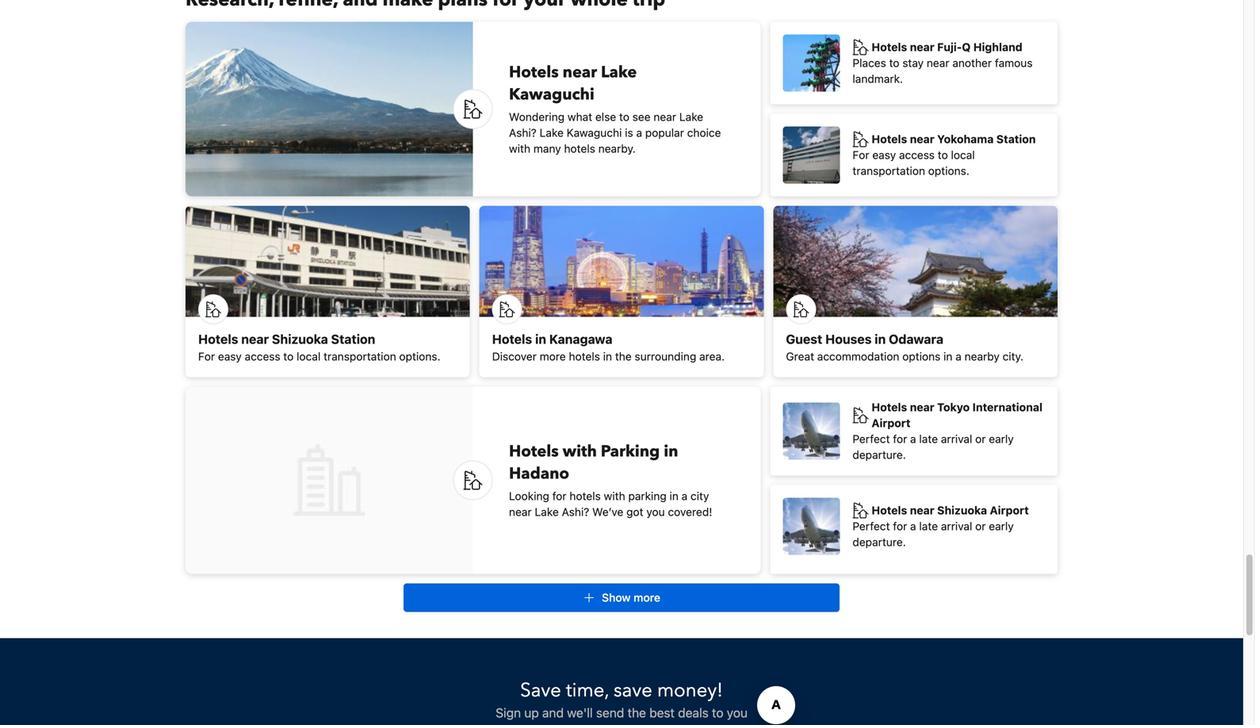 Task type: vqa. For each thing, say whether or not it's contained in the screenshot.
"in" in If you change your dates and the property has availability there may be a difference in price (higher or lower). This may be due to seasonality or different rates on weekdays versus weekends.
no



Task type: describe. For each thing, give the bounding box(es) containing it.
to inside save time, save money! sign up and we'll send the best deals to you
[[712, 705, 724, 720]]

to inside hotels near lake kawaguchi wondering what else to see near lake ashi? lake kawaguchi is a popular choice with many hotels nearby.
[[620, 110, 630, 123]]

easy inside for easy access to local transportation options.
[[873, 148, 897, 161]]

surrounding
[[635, 350, 697, 363]]

shizuoka for station
[[272, 332, 328, 347]]

stay
[[903, 56, 924, 69]]

late for shizuoka
[[920, 520, 939, 533]]

perfect for hotels near tokyo international airport
[[853, 432, 891, 445]]

yokohama
[[938, 132, 994, 146]]

a down hotels near tokyo international airport
[[911, 432, 917, 445]]

or for international
[[976, 432, 987, 445]]

more inside button
[[634, 591, 661, 604]]

hotels in kanagawa image
[[480, 206, 764, 317]]

and
[[543, 705, 564, 720]]

near for hotels near shizuoka airport
[[911, 504, 935, 517]]

save time, save money! sign up and we'll send the best deals to you
[[496, 678, 748, 720]]

got
[[627, 505, 644, 518]]

lake inside 'hotels with parking in hadano looking for hotels with parking in a city near lake ashi? we've got you covered!'
[[535, 505, 559, 518]]

covered!
[[668, 505, 713, 518]]

1 horizontal spatial airport
[[991, 504, 1030, 517]]

landmark.
[[853, 72, 904, 85]]

in right parking
[[664, 441, 679, 463]]

options
[[903, 350, 941, 363]]

popular
[[646, 126, 685, 139]]

for for hotels near shizuoka airport
[[894, 520, 908, 533]]

discover
[[492, 350, 537, 363]]

for easy access to local transportation options.
[[853, 148, 976, 177]]

departure. for hotels near shizuoka airport
[[853, 536, 907, 549]]

hotels near tokyo international airport image
[[783, 403, 840, 460]]

hotels for for
[[198, 332, 238, 347]]

transportation inside for easy access to local transportation options.
[[853, 164, 926, 177]]

hotels for hadano
[[509, 441, 559, 463]]

0 vertical spatial kawaguchi
[[509, 84, 595, 105]]

hotels with parking in hadano looking for hotels with parking in a city near lake ashi? we've got you covered!
[[509, 441, 713, 518]]

the inside hotels in kanagawa discover more hotels in the surrounding area.
[[616, 350, 632, 363]]

looking
[[509, 489, 550, 503]]

lake up many
[[540, 126, 564, 139]]

with inside hotels near lake kawaguchi wondering what else to see near lake ashi? lake kawaguchi is a popular choice with many hotels nearby.
[[509, 142, 531, 155]]

show more button
[[404, 584, 840, 612]]

accommodation
[[818, 350, 900, 363]]

lake up choice
[[680, 110, 704, 123]]

near for hotels near fuji-q highland
[[911, 40, 935, 54]]

hotels near lake kawaguchi wondering what else to see near lake ashi? lake kawaguchi is a popular choice with many hotels nearby.
[[509, 61, 721, 155]]

hotels inside 'hotels with parking in hadano looking for hotels with parking in a city near lake ashi? we've got you covered!'
[[570, 489, 601, 503]]

near inside places to stay near another famous landmark.
[[927, 56, 950, 69]]

tokyo
[[938, 401, 970, 414]]

1 vertical spatial with
[[563, 441, 597, 463]]

late for tokyo
[[920, 432, 939, 445]]

access inside hotels near shizuoka station for easy access to local transportation options.
[[245, 350, 281, 363]]

for inside for easy access to local transportation options.
[[853, 148, 870, 161]]

1 vertical spatial kawaguchi
[[567, 126, 622, 139]]

arrival for shizuoka
[[942, 520, 973, 533]]

hotels inside hotels near lake kawaguchi wondering what else to see near lake ashi? lake kawaguchi is a popular choice with many hotels nearby.
[[564, 142, 596, 155]]

wondering
[[509, 110, 565, 123]]

best
[[650, 705, 675, 720]]

or for airport
[[976, 520, 987, 533]]

hotels with parking in hadano image
[[186, 387, 473, 574]]

highland
[[974, 40, 1023, 54]]

kanagawa
[[550, 332, 613, 347]]

the inside save time, save money! sign up and we'll send the best deals to you
[[628, 705, 647, 720]]

near for hotels near shizuoka station for easy access to local transportation options.
[[241, 332, 269, 347]]

hotels for airport
[[872, 401, 908, 414]]

hotels in kanagawa discover more hotels in the surrounding area.
[[492, 332, 725, 363]]

hotels for highland
[[872, 40, 908, 54]]

save
[[614, 678, 653, 704]]

shizuoka for airport
[[938, 504, 988, 517]]

hotels near shizuoka station for easy access to local transportation options.
[[198, 332, 441, 363]]

time,
[[566, 678, 609, 704]]

in right options at right
[[944, 350, 953, 363]]

departure. for hotels near tokyo international airport
[[853, 448, 907, 461]]

hotels near fuji-q highland
[[872, 40, 1023, 54]]

many
[[534, 142, 561, 155]]



Task type: locate. For each thing, give the bounding box(es) containing it.
2 vertical spatial hotels
[[570, 489, 601, 503]]

late down hotels near shizuoka airport
[[920, 520, 939, 533]]

arrival down hotels near shizuoka airport
[[942, 520, 973, 533]]

1 vertical spatial options.
[[399, 350, 441, 363]]

1 vertical spatial station
[[331, 332, 376, 347]]

transportation
[[853, 164, 926, 177], [324, 350, 396, 363]]

1 vertical spatial the
[[628, 705, 647, 720]]

airport inside hotels near tokyo international airport
[[872, 416, 911, 430]]

sign
[[496, 705, 521, 720]]

in up covered!
[[670, 489, 679, 503]]

for down hotels near shizuoka airport
[[894, 520, 908, 533]]

hotels for wondering
[[509, 61, 559, 83]]

1 vertical spatial hotels
[[569, 350, 601, 363]]

hotels up we've
[[570, 489, 601, 503]]

guest
[[787, 332, 823, 347]]

local inside for easy access to local transportation options.
[[952, 148, 976, 161]]

1 horizontal spatial more
[[634, 591, 661, 604]]

to inside hotels near shizuoka station for easy access to local transportation options.
[[284, 350, 294, 363]]

easy inside hotels near shizuoka station for easy access to local transportation options.
[[218, 350, 242, 363]]

late down hotels near tokyo international airport
[[920, 432, 939, 445]]

early down international
[[990, 432, 1014, 445]]

guest houses in odawara great accommodation options in a nearby city.
[[787, 332, 1024, 363]]

1 vertical spatial transportation
[[324, 350, 396, 363]]

2 vertical spatial for
[[894, 520, 908, 533]]

0 vertical spatial for
[[894, 432, 908, 445]]

early down hotels near shizuoka airport
[[990, 520, 1014, 533]]

hotels near shizuoka airport
[[872, 504, 1030, 517]]

airport
[[872, 416, 911, 430], [991, 504, 1030, 517]]

1 vertical spatial airport
[[991, 504, 1030, 517]]

station for yokohama
[[997, 132, 1037, 146]]

shizuoka inside hotels near shizuoka station for easy access to local transportation options.
[[272, 332, 328, 347]]

send
[[597, 705, 625, 720]]

0 vertical spatial you
[[647, 505, 665, 518]]

in down kanagawa
[[604, 350, 613, 363]]

1 horizontal spatial options.
[[929, 164, 970, 177]]

late
[[920, 432, 939, 445], [920, 520, 939, 533]]

1 vertical spatial ashi?
[[562, 505, 590, 518]]

fuji-
[[938, 40, 963, 54]]

in up accommodation
[[875, 332, 886, 347]]

a inside 'hotels with parking in hadano looking for hotels with parking in a city near lake ashi? we've got you covered!'
[[682, 489, 688, 503]]

a inside guest houses in odawara great accommodation options in a nearby city.
[[956, 350, 962, 363]]

places to stay near another famous landmark.
[[853, 56, 1033, 85]]

for
[[894, 432, 908, 445], [553, 489, 567, 503], [894, 520, 908, 533]]

station inside hotels near shizuoka station for easy access to local transportation options.
[[331, 332, 376, 347]]

1 horizontal spatial transportation
[[853, 164, 926, 177]]

2 perfect for a late arrival or early departure. from the top
[[853, 520, 1014, 549]]

international
[[973, 401, 1043, 414]]

what
[[568, 110, 593, 123]]

perfect for a late arrival or early departure.
[[853, 432, 1014, 461], [853, 520, 1014, 549]]

lake
[[601, 61, 637, 83], [680, 110, 704, 123], [540, 126, 564, 139], [535, 505, 559, 518]]

ashi? inside hotels near lake kawaguchi wondering what else to see near lake ashi? lake kawaguchi is a popular choice with many hotels nearby.
[[509, 126, 537, 139]]

more right show
[[634, 591, 661, 604]]

for inside hotels near shizuoka station for easy access to local transportation options.
[[198, 350, 215, 363]]

1 vertical spatial shizuoka
[[938, 504, 988, 517]]

a left 'city'
[[682, 489, 688, 503]]

lake up else
[[601, 61, 637, 83]]

hotels near yokohama station image
[[783, 127, 840, 184]]

more
[[540, 350, 566, 363], [634, 591, 661, 604]]

perfect for a late arrival or early departure. down hotels near tokyo international airport
[[853, 432, 1014, 461]]

houses
[[826, 332, 872, 347]]

2 perfect from the top
[[853, 520, 891, 533]]

or down hotels near shizuoka airport
[[976, 520, 987, 533]]

0 vertical spatial perfect for a late arrival or early departure.
[[853, 432, 1014, 461]]

kawaguchi down else
[[567, 126, 622, 139]]

show more
[[602, 591, 661, 604]]

0 horizontal spatial you
[[647, 505, 665, 518]]

with left many
[[509, 142, 531, 155]]

2 departure. from the top
[[853, 536, 907, 549]]

1 vertical spatial for
[[198, 350, 215, 363]]

area.
[[700, 350, 725, 363]]

2 or from the top
[[976, 520, 987, 533]]

1 horizontal spatial access
[[900, 148, 935, 161]]

1 or from the top
[[976, 432, 987, 445]]

1 vertical spatial or
[[976, 520, 987, 533]]

famous
[[996, 56, 1033, 69]]

1 horizontal spatial shizuoka
[[938, 504, 988, 517]]

a down hotels near shizuoka airport
[[911, 520, 917, 533]]

near inside 'hotels with parking in hadano looking for hotels with parking in a city near lake ashi? we've got you covered!'
[[509, 505, 532, 518]]

1 vertical spatial access
[[245, 350, 281, 363]]

else
[[596, 110, 617, 123]]

1 vertical spatial local
[[297, 350, 321, 363]]

great
[[787, 350, 815, 363]]

hotels
[[564, 142, 596, 155], [569, 350, 601, 363], [570, 489, 601, 503]]

hotels for more
[[492, 332, 533, 347]]

for inside 'hotels with parking in hadano looking for hotels with parking in a city near lake ashi? we've got you covered!'
[[553, 489, 567, 503]]

early
[[990, 432, 1014, 445], [990, 520, 1014, 533]]

you down parking
[[647, 505, 665, 518]]

save
[[521, 678, 562, 704]]

the down save
[[628, 705, 647, 720]]

0 horizontal spatial for
[[198, 350, 215, 363]]

perfect for a late arrival or early departure. for tokyo
[[853, 432, 1014, 461]]

0 horizontal spatial options.
[[399, 350, 441, 363]]

hotels down "what"
[[564, 142, 596, 155]]

we'll
[[567, 705, 593, 720]]

0 vertical spatial early
[[990, 432, 1014, 445]]

hotels inside hotels in kanagawa discover more hotels in the surrounding area.
[[492, 332, 533, 347]]

you inside save time, save money! sign up and we'll send the best deals to you
[[727, 705, 748, 720]]

2 arrival from the top
[[942, 520, 973, 533]]

with up we've
[[604, 489, 626, 503]]

1 vertical spatial arrival
[[942, 520, 973, 533]]

0 horizontal spatial more
[[540, 350, 566, 363]]

arrival down hotels near tokyo international airport
[[942, 432, 973, 445]]

easy
[[873, 148, 897, 161], [218, 350, 242, 363]]

0 vertical spatial the
[[616, 350, 632, 363]]

0 vertical spatial more
[[540, 350, 566, 363]]

departure.
[[853, 448, 907, 461], [853, 536, 907, 549]]

city.
[[1003, 350, 1024, 363]]

0 horizontal spatial access
[[245, 350, 281, 363]]

in
[[536, 332, 547, 347], [875, 332, 886, 347], [604, 350, 613, 363], [944, 350, 953, 363], [664, 441, 679, 463], [670, 489, 679, 503]]

kawaguchi up wondering
[[509, 84, 595, 105]]

perfect
[[853, 432, 891, 445], [853, 520, 891, 533]]

options.
[[929, 164, 970, 177], [399, 350, 441, 363]]

1 vertical spatial easy
[[218, 350, 242, 363]]

near inside hotels near tokyo international airport
[[911, 401, 935, 414]]

local
[[952, 148, 976, 161], [297, 350, 321, 363]]

1 vertical spatial perfect for a late arrival or early departure.
[[853, 520, 1014, 549]]

hotels inside hotels in kanagawa discover more hotels in the surrounding area.
[[569, 350, 601, 363]]

1 perfect from the top
[[853, 432, 891, 445]]

1 horizontal spatial station
[[997, 132, 1037, 146]]

options. inside for easy access to local transportation options.
[[929, 164, 970, 177]]

1 horizontal spatial local
[[952, 148, 976, 161]]

to inside places to stay near another famous landmark.
[[890, 56, 900, 69]]

near for hotels near lake kawaguchi wondering what else to see near lake ashi? lake kawaguchi is a popular choice with many hotels nearby.
[[563, 61, 597, 83]]

0 vertical spatial local
[[952, 148, 976, 161]]

q
[[963, 40, 971, 54]]

0 vertical spatial or
[[976, 432, 987, 445]]

with up hadano
[[563, 441, 597, 463]]

0 horizontal spatial local
[[297, 350, 321, 363]]

arrival for tokyo
[[942, 432, 973, 445]]

station for shizuoka
[[331, 332, 376, 347]]

1 vertical spatial more
[[634, 591, 661, 604]]

perfect right hotels near tokyo international airport 'image' at bottom
[[853, 432, 891, 445]]

0 vertical spatial options.
[[929, 164, 970, 177]]

for down hotels near tokyo international airport
[[894, 432, 908, 445]]

0 vertical spatial ashi?
[[509, 126, 537, 139]]

1 late from the top
[[920, 432, 939, 445]]

perfect for a late arrival or early departure. for shizuoka
[[853, 520, 1014, 549]]

0 horizontal spatial shizuoka
[[272, 332, 328, 347]]

access
[[900, 148, 935, 161], [245, 350, 281, 363]]

hotels
[[872, 40, 908, 54], [509, 61, 559, 83], [872, 132, 908, 146], [198, 332, 238, 347], [492, 332, 533, 347], [872, 401, 908, 414], [509, 441, 559, 463], [872, 504, 908, 517]]

perfect for a late arrival or early departure. down hotels near shizuoka airport
[[853, 520, 1014, 549]]

1 departure. from the top
[[853, 448, 907, 461]]

2 horizontal spatial with
[[604, 489, 626, 503]]

1 vertical spatial you
[[727, 705, 748, 720]]

1 vertical spatial late
[[920, 520, 939, 533]]

hotels near lake kawaguchi image
[[186, 22, 473, 196]]

hotels near tokyo international airport
[[872, 401, 1043, 430]]

1 horizontal spatial easy
[[873, 148, 897, 161]]

access inside for easy access to local transportation options.
[[900, 148, 935, 161]]

the
[[616, 350, 632, 363], [628, 705, 647, 720]]

hotels inside 'hotels with parking in hadano looking for hotels with parking in a city near lake ashi? we've got you covered!'
[[509, 441, 559, 463]]

near for hotels near tokyo international airport
[[911, 401, 935, 414]]

places
[[853, 56, 887, 69]]

near for hotels near yokohama station
[[911, 132, 935, 146]]

a inside hotels near lake kawaguchi wondering what else to see near lake ashi? lake kawaguchi is a popular choice with many hotels nearby.
[[637, 126, 643, 139]]

deals
[[678, 705, 709, 720]]

hotels near shizuoka airport image
[[783, 498, 840, 555]]

0 vertical spatial access
[[900, 148, 935, 161]]

for down hadano
[[553, 489, 567, 503]]

hadano
[[509, 463, 570, 485]]

early for airport
[[990, 520, 1014, 533]]

0 horizontal spatial transportation
[[324, 350, 396, 363]]

for
[[853, 148, 870, 161], [198, 350, 215, 363]]

hotels near shizuoka station image
[[186, 206, 470, 317]]

early for international
[[990, 432, 1014, 445]]

see
[[633, 110, 651, 123]]

ashi? left we've
[[562, 505, 590, 518]]

parking
[[629, 489, 667, 503]]

1 horizontal spatial for
[[853, 148, 870, 161]]

0 vertical spatial for
[[853, 148, 870, 161]]

station
[[997, 132, 1037, 146], [331, 332, 376, 347]]

or down hotels near tokyo international airport
[[976, 432, 987, 445]]

nearby
[[965, 350, 1000, 363]]

near inside hotels near shizuoka station for easy access to local transportation options.
[[241, 332, 269, 347]]

0 vertical spatial perfect
[[853, 432, 891, 445]]

lake down the looking
[[535, 505, 559, 518]]

is
[[625, 126, 634, 139]]

a right is
[[637, 126, 643, 139]]

the left surrounding
[[616, 350, 632, 363]]

parking
[[601, 441, 660, 463]]

hotels near fuji-q highland image
[[783, 34, 840, 92]]

0 horizontal spatial ashi?
[[509, 126, 537, 139]]

hotels inside hotels near shizuoka station for easy access to local transportation options.
[[198, 332, 238, 347]]

a left nearby
[[956, 350, 962, 363]]

choice
[[688, 126, 721, 139]]

2 late from the top
[[920, 520, 939, 533]]

1 arrival from the top
[[942, 432, 973, 445]]

1 early from the top
[[990, 432, 1014, 445]]

1 horizontal spatial you
[[727, 705, 748, 720]]

0 vertical spatial departure.
[[853, 448, 907, 461]]

near
[[911, 40, 935, 54], [927, 56, 950, 69], [563, 61, 597, 83], [654, 110, 677, 123], [911, 132, 935, 146], [241, 332, 269, 347], [911, 401, 935, 414], [911, 504, 935, 517], [509, 505, 532, 518]]

perfect for hotels near shizuoka airport
[[853, 520, 891, 533]]

departure. right hotels near shizuoka airport image
[[853, 536, 907, 549]]

you
[[647, 505, 665, 518], [727, 705, 748, 720]]

0 horizontal spatial easy
[[218, 350, 242, 363]]

guest houses in odawara image
[[774, 206, 1058, 317]]

money!
[[658, 678, 724, 704]]

ashi? down wondering
[[509, 126, 537, 139]]

0 horizontal spatial with
[[509, 142, 531, 155]]

ashi? inside 'hotels with parking in hadano looking for hotels with parking in a city near lake ashi? we've got you covered!'
[[562, 505, 590, 518]]

0 vertical spatial airport
[[872, 416, 911, 430]]

2 vertical spatial with
[[604, 489, 626, 503]]

ashi?
[[509, 126, 537, 139], [562, 505, 590, 518]]

0 vertical spatial arrival
[[942, 432, 973, 445]]

to inside for easy access to local transportation options.
[[938, 148, 949, 161]]

0 vertical spatial shizuoka
[[272, 332, 328, 347]]

kawaguchi
[[509, 84, 595, 105], [567, 126, 622, 139]]

hotels down kanagawa
[[569, 350, 601, 363]]

more down kanagawa
[[540, 350, 566, 363]]

perfect right hotels near shizuoka airport image
[[853, 520, 891, 533]]

we've
[[593, 505, 624, 518]]

local inside hotels near shizuoka station for easy access to local transportation options.
[[297, 350, 321, 363]]

to
[[890, 56, 900, 69], [620, 110, 630, 123], [938, 148, 949, 161], [284, 350, 294, 363], [712, 705, 724, 720]]

nearby.
[[599, 142, 636, 155]]

1 vertical spatial perfect
[[853, 520, 891, 533]]

show
[[602, 591, 631, 604]]

shizuoka
[[272, 332, 328, 347], [938, 504, 988, 517]]

hotels inside hotels near tokyo international airport
[[872, 401, 908, 414]]

1 vertical spatial departure.
[[853, 536, 907, 549]]

options. inside hotels near shizuoka station for easy access to local transportation options.
[[399, 350, 441, 363]]

a
[[637, 126, 643, 139], [956, 350, 962, 363], [911, 432, 917, 445], [682, 489, 688, 503], [911, 520, 917, 533]]

you right deals
[[727, 705, 748, 720]]

or
[[976, 432, 987, 445], [976, 520, 987, 533]]

0 vertical spatial station
[[997, 132, 1037, 146]]

hotels near yokohama station
[[872, 132, 1037, 146]]

1 horizontal spatial ashi?
[[562, 505, 590, 518]]

1 perfect for a late arrival or early departure. from the top
[[853, 432, 1014, 461]]

2 early from the top
[[990, 520, 1014, 533]]

1 horizontal spatial with
[[563, 441, 597, 463]]

0 horizontal spatial airport
[[872, 416, 911, 430]]

city
[[691, 489, 710, 503]]

transportation inside hotels near shizuoka station for easy access to local transportation options.
[[324, 350, 396, 363]]

hotels inside hotels near lake kawaguchi wondering what else to see near lake ashi? lake kawaguchi is a popular choice with many hotels nearby.
[[509, 61, 559, 83]]

0 vertical spatial with
[[509, 142, 531, 155]]

0 vertical spatial late
[[920, 432, 939, 445]]

for for hotels near tokyo international airport
[[894, 432, 908, 445]]

more inside hotels in kanagawa discover more hotels in the surrounding area.
[[540, 350, 566, 363]]

up
[[525, 705, 539, 720]]

in up discover
[[536, 332, 547, 347]]

1 vertical spatial for
[[553, 489, 567, 503]]

you inside 'hotels with parking in hadano looking for hotels with parking in a city near lake ashi? we've got you covered!'
[[647, 505, 665, 518]]

departure. right hotels near tokyo international airport 'image' at bottom
[[853, 448, 907, 461]]

odawara
[[889, 332, 944, 347]]

1 vertical spatial early
[[990, 520, 1014, 533]]

0 vertical spatial easy
[[873, 148, 897, 161]]

0 horizontal spatial station
[[331, 332, 376, 347]]

0 vertical spatial hotels
[[564, 142, 596, 155]]

with
[[509, 142, 531, 155], [563, 441, 597, 463], [604, 489, 626, 503]]

arrival
[[942, 432, 973, 445], [942, 520, 973, 533]]

0 vertical spatial transportation
[[853, 164, 926, 177]]

another
[[953, 56, 993, 69]]



